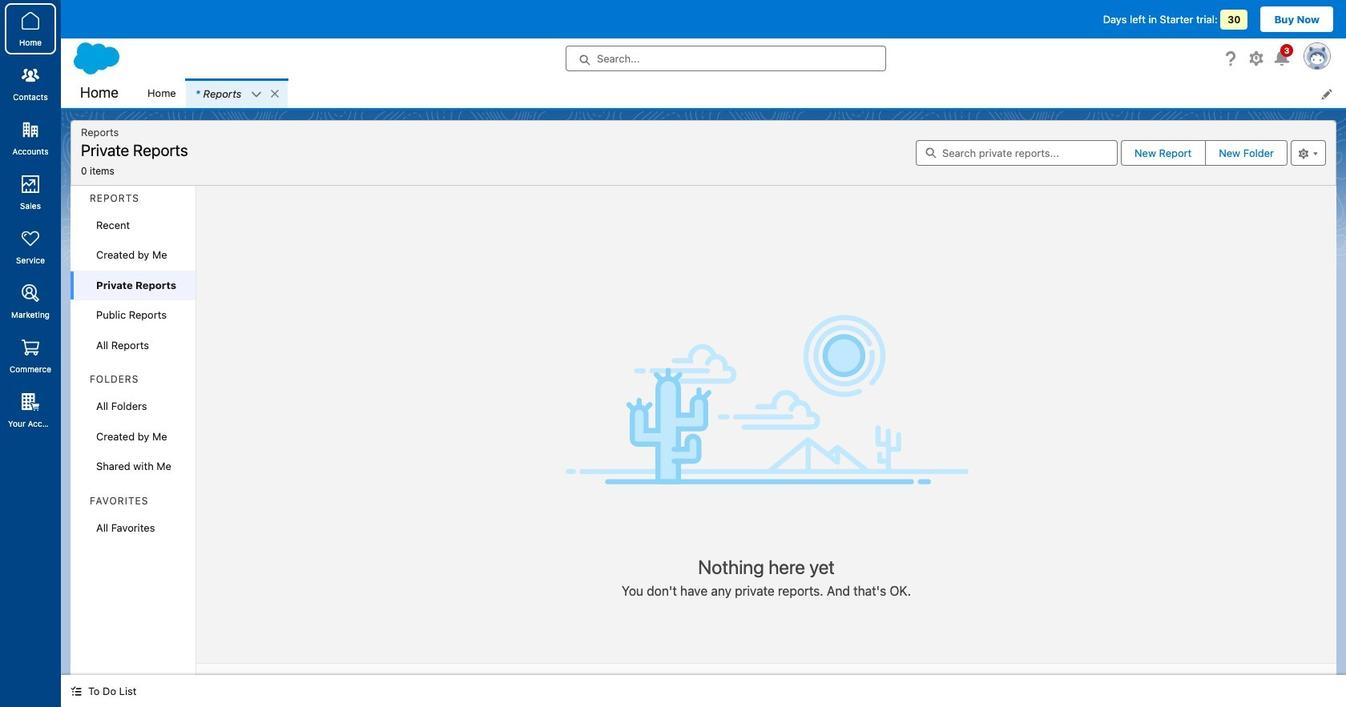 Task type: describe. For each thing, give the bounding box(es) containing it.
0 vertical spatial text default image
[[270, 88, 281, 99]]

Search private reports... text field
[[916, 140, 1118, 166]]



Task type: vqa. For each thing, say whether or not it's contained in the screenshot.
text default icon
yes



Task type: locate. For each thing, give the bounding box(es) containing it.
1 vertical spatial text default image
[[71, 687, 82, 698]]

list item
[[186, 79, 288, 108]]

0 horizontal spatial text default image
[[71, 687, 82, 698]]

list
[[138, 79, 1347, 108]]

text default image
[[251, 89, 262, 100]]

text default image
[[270, 88, 281, 99], [71, 687, 82, 698]]

1 horizontal spatial text default image
[[270, 88, 281, 99]]



